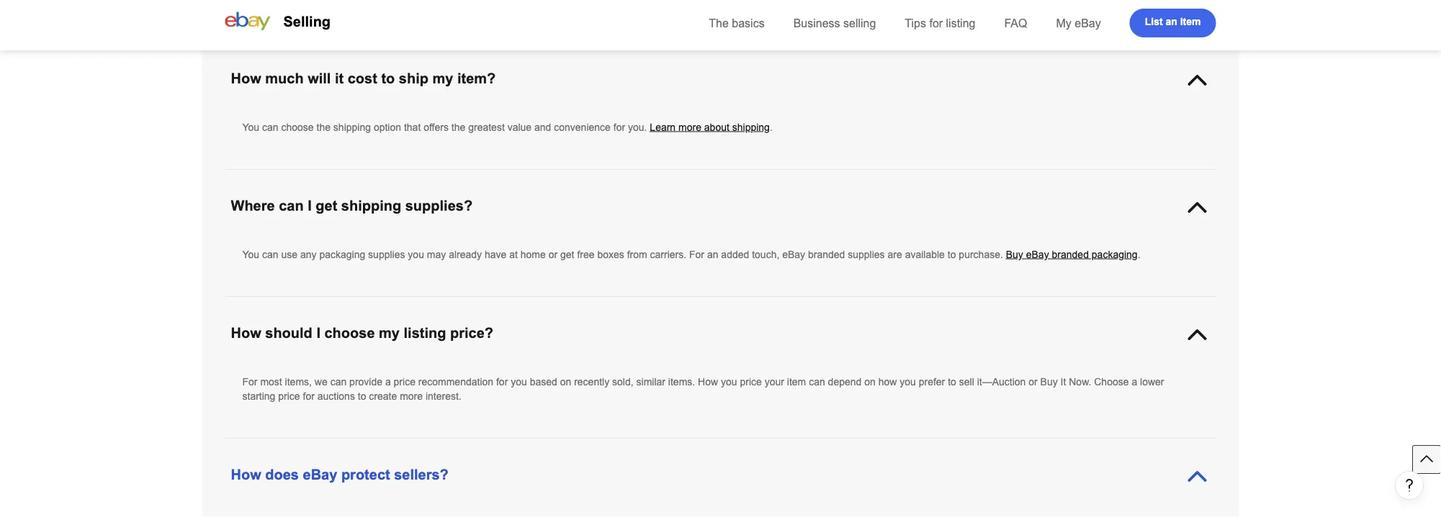 Task type: describe. For each thing, give the bounding box(es) containing it.
sell
[[959, 377, 974, 388]]

the basics link
[[709, 17, 765, 30]]

greatest
[[468, 122, 505, 133]]

2 supplies from the left
[[848, 249, 885, 260]]

the basics
[[709, 17, 765, 30]]

more inside the for most items, we can provide a price recommendation for you based on recently sold, similar items. how you price your item can depend on how you prefer to sell it—auction or buy it now. choose a lower starting price for auctions to create more interest.
[[400, 391, 423, 402]]

ebay right does
[[303, 467, 337, 483]]

tips for listing link
[[905, 17, 976, 30]]

2 horizontal spatial price
[[740, 377, 762, 388]]

item inside the for most items, we can provide a price recommendation for you based on recently sold, similar items. how you price your item can depend on how you prefer to sell it—auction or buy it now. choose a lower starting price for auctions to create more interest.
[[787, 377, 806, 388]]

buy ebay branded packaging link
[[1006, 249, 1138, 260]]

1 vertical spatial get
[[560, 249, 574, 260]]

can left the depend
[[809, 377, 825, 388]]

sellers?
[[394, 467, 449, 483]]

selling
[[283, 14, 331, 30]]

for left based
[[496, 377, 508, 388]]

tips
[[905, 17, 926, 30]]

how for how does ebay protect sellers?
[[231, 467, 261, 483]]

we
[[315, 377, 328, 388]]

at
[[509, 249, 518, 260]]

should
[[265, 326, 312, 341]]

you can choose the shipping option that offers the greatest value and convenience for you. learn more about shipping .
[[242, 122, 773, 133]]

already
[[449, 249, 482, 260]]

list an item
[[1145, 16, 1201, 27]]

my ebay link
[[1056, 17, 1101, 30]]

tips for listing
[[905, 17, 976, 30]]

items.
[[668, 377, 695, 388]]

0 vertical spatial more
[[679, 122, 701, 133]]

0 vertical spatial item
[[1180, 16, 1201, 27]]

auctions
[[317, 391, 355, 402]]

create
[[369, 391, 397, 402]]

carriers.
[[650, 249, 686, 260]]

you can use any packaging supplies you may already have at home or get free boxes from carriers. for an added touch, ebay branded supplies are available to purchase. buy ebay branded packaging .
[[242, 249, 1141, 260]]

depend
[[828, 377, 862, 388]]

touch,
[[752, 249, 780, 260]]

ebay right purchase. at right
[[1026, 249, 1049, 260]]

value
[[508, 122, 532, 133]]

ship
[[399, 71, 429, 86]]

to down the provide
[[358, 391, 366, 402]]

learn
[[650, 122, 676, 133]]

how much will it cost to ship my item?
[[231, 71, 496, 86]]

any
[[300, 249, 317, 260]]

ebay right my
[[1075, 17, 1101, 30]]

starting
[[242, 391, 275, 402]]

1 horizontal spatial an
[[1166, 16, 1177, 27]]

similar
[[636, 377, 665, 388]]

it—auction
[[977, 377, 1026, 388]]

business selling link
[[793, 17, 876, 30]]

added
[[721, 249, 749, 260]]

0 vertical spatial my
[[433, 71, 453, 86]]

cost
[[348, 71, 377, 86]]

price?
[[450, 326, 493, 341]]

purchase.
[[959, 249, 1003, 260]]

0 horizontal spatial get
[[316, 198, 337, 214]]

faq link
[[1004, 17, 1027, 30]]

you for how
[[242, 122, 259, 133]]

can up auctions
[[330, 377, 347, 388]]

offers
[[424, 122, 449, 133]]

1 vertical spatial an
[[707, 249, 718, 260]]

can for i
[[279, 198, 304, 214]]

for inside the for most items, we can provide a price recommendation for you based on recently sold, similar items. how you price your item can depend on how you prefer to sell it—auction or buy it now. choose a lower starting price for auctions to create more interest.
[[242, 377, 257, 388]]

supplies?
[[405, 198, 473, 214]]

2 a from the left
[[1132, 377, 1137, 388]]

0 horizontal spatial buy
[[1006, 249, 1023, 260]]

you left based
[[511, 377, 527, 388]]

from
[[627, 249, 647, 260]]

2 on from the left
[[864, 377, 876, 388]]

business selling
[[793, 17, 876, 30]]

you.
[[628, 122, 647, 133]]

list an item link
[[1130, 9, 1216, 37]]

about
[[704, 122, 730, 133]]

or inside the for most items, we can provide a price recommendation for you based on recently sold, similar items. how you price your item can depend on how you prefer to sell it—auction or buy it now. choose a lower starting price for auctions to create more interest.
[[1029, 377, 1038, 388]]

does
[[265, 467, 299, 483]]

interest.
[[426, 391, 462, 402]]

can for use
[[262, 249, 278, 260]]

free
[[577, 249, 595, 260]]

0 vertical spatial for
[[689, 249, 704, 260]]

to left ship on the left top of the page
[[381, 71, 395, 86]]

shipping right about
[[732, 122, 770, 133]]

ebay right "touch,"
[[782, 249, 805, 260]]

items,
[[285, 377, 312, 388]]

item?
[[457, 71, 496, 86]]

0 vertical spatial .
[[770, 122, 773, 133]]

1 packaging from the left
[[319, 249, 365, 260]]

prefer
[[919, 377, 945, 388]]

for left you.
[[613, 122, 625, 133]]



Task type: vqa. For each thing, say whether or not it's contained in the screenshot.
It
yes



Task type: locate. For each thing, give the bounding box(es) containing it.
ebay
[[1075, 17, 1101, 30], [782, 249, 805, 260], [1026, 249, 1049, 260], [303, 467, 337, 483]]

1 the from the left
[[317, 122, 331, 133]]

where can i get shipping supplies?
[[231, 198, 473, 214]]

0 horizontal spatial on
[[560, 377, 571, 388]]

you
[[242, 122, 259, 133], [242, 249, 259, 260]]

your
[[765, 377, 784, 388]]

it
[[335, 71, 344, 86]]

listing right tips in the right top of the page
[[946, 17, 976, 30]]

for most items, we can provide a price recommendation for you based on recently sold, similar items. how you price your item can depend on how you prefer to sell it—auction or buy it now. choose a lower starting price for auctions to create more interest.
[[242, 377, 1164, 402]]

0 vertical spatial listing
[[946, 17, 976, 30]]

how should i choose my listing price?
[[231, 326, 493, 341]]

on
[[560, 377, 571, 388], [864, 377, 876, 388]]

0 vertical spatial get
[[316, 198, 337, 214]]

0 horizontal spatial branded
[[808, 249, 845, 260]]

shipping left supplies?
[[341, 198, 401, 214]]

1 horizontal spatial branded
[[1052, 249, 1089, 260]]

more
[[679, 122, 701, 133], [400, 391, 423, 402]]

0 vertical spatial or
[[549, 249, 558, 260]]

1 horizontal spatial buy
[[1040, 377, 1058, 388]]

0 vertical spatial an
[[1166, 16, 1177, 27]]

a left 'lower'
[[1132, 377, 1137, 388]]

you for where
[[242, 249, 259, 260]]

basics
[[732, 17, 765, 30]]

1 horizontal spatial item
[[1180, 16, 1201, 27]]

for
[[689, 249, 704, 260], [242, 377, 257, 388]]

1 vertical spatial i
[[316, 326, 320, 341]]

price down items,
[[278, 391, 300, 402]]

choose
[[281, 122, 314, 133], [324, 326, 375, 341]]

1 horizontal spatial .
[[1138, 249, 1141, 260]]

.
[[770, 122, 773, 133], [1138, 249, 1141, 260]]

1 horizontal spatial or
[[1029, 377, 1038, 388]]

price left your in the bottom of the page
[[740, 377, 762, 388]]

provide
[[349, 377, 382, 388]]

0 horizontal spatial packaging
[[319, 249, 365, 260]]

convenience
[[554, 122, 611, 133]]

for
[[929, 17, 943, 30], [613, 122, 625, 133], [496, 377, 508, 388], [303, 391, 315, 402]]

how left much
[[231, 71, 261, 86]]

it
[[1061, 377, 1066, 388]]

an right the list at the right top of page
[[1166, 16, 1177, 27]]

my
[[433, 71, 453, 86], [379, 326, 400, 341]]

item right the list at the right top of page
[[1180, 16, 1201, 27]]

0 horizontal spatial listing
[[404, 326, 446, 341]]

and
[[534, 122, 551, 133]]

my
[[1056, 17, 1072, 30]]

how right "items."
[[698, 377, 718, 388]]

2 packaging from the left
[[1092, 249, 1138, 260]]

0 horizontal spatial supplies
[[368, 249, 405, 260]]

price
[[394, 377, 416, 388], [740, 377, 762, 388], [278, 391, 300, 402]]

0 vertical spatial you
[[242, 122, 259, 133]]

my right ship on the left top of the page
[[433, 71, 453, 86]]

1 a from the left
[[385, 377, 391, 388]]

0 horizontal spatial an
[[707, 249, 718, 260]]

an
[[1166, 16, 1177, 27], [707, 249, 718, 260]]

1 horizontal spatial listing
[[946, 17, 976, 30]]

a up create
[[385, 377, 391, 388]]

i for choose
[[316, 326, 320, 341]]

choose up the provide
[[324, 326, 375, 341]]

choose
[[1094, 377, 1129, 388]]

much
[[265, 71, 304, 86]]

0 vertical spatial buy
[[1006, 249, 1023, 260]]

the right offers at left top
[[451, 122, 465, 133]]

1 horizontal spatial for
[[689, 249, 704, 260]]

1 vertical spatial my
[[379, 326, 400, 341]]

listing left price?
[[404, 326, 446, 341]]

buy inside the for most items, we can provide a price recommendation for you based on recently sold, similar items. how you price your item can depend on how you prefer to sell it—auction or buy it now. choose a lower starting price for auctions to create more interest.
[[1040, 377, 1058, 388]]

buy left it
[[1040, 377, 1058, 388]]

i right should
[[316, 326, 320, 341]]

use
[[281, 249, 298, 260]]

now.
[[1069, 377, 1091, 388]]

buy
[[1006, 249, 1023, 260], [1040, 377, 1058, 388]]

1 vertical spatial for
[[242, 377, 257, 388]]

listing
[[946, 17, 976, 30], [404, 326, 446, 341]]

shipping for supplies?
[[341, 198, 401, 214]]

0 vertical spatial i
[[308, 198, 312, 214]]

for up starting on the left of page
[[242, 377, 257, 388]]

to right available
[[948, 249, 956, 260]]

you right the how
[[900, 377, 916, 388]]

how inside the for most items, we can provide a price recommendation for you based on recently sold, similar items. how you price your item can depend on how you prefer to sell it—auction or buy it now. choose a lower starting price for auctions to create more interest.
[[698, 377, 718, 388]]

option
[[374, 122, 401, 133]]

or left it
[[1029, 377, 1038, 388]]

packaging
[[319, 249, 365, 260], [1092, 249, 1138, 260]]

my up the provide
[[379, 326, 400, 341]]

a
[[385, 377, 391, 388], [1132, 377, 1137, 388]]

how
[[878, 377, 897, 388]]

can for choose
[[262, 122, 278, 133]]

home
[[521, 249, 546, 260]]

recently
[[574, 377, 609, 388]]

i up any
[[308, 198, 312, 214]]

2 you from the top
[[242, 249, 259, 260]]

1 horizontal spatial i
[[316, 326, 320, 341]]

1 you from the top
[[242, 122, 259, 133]]

can left use
[[262, 249, 278, 260]]

0 horizontal spatial item
[[787, 377, 806, 388]]

1 on from the left
[[560, 377, 571, 388]]

get
[[316, 198, 337, 214], [560, 249, 574, 260]]

1 supplies from the left
[[368, 249, 405, 260]]

for right "carriers."
[[689, 249, 704, 260]]

on right based
[[560, 377, 571, 388]]

0 horizontal spatial more
[[400, 391, 423, 402]]

more right create
[[400, 391, 423, 402]]

1 vertical spatial you
[[242, 249, 259, 260]]

boxes
[[597, 249, 624, 260]]

item right your in the bottom of the page
[[787, 377, 806, 388]]

where
[[231, 198, 275, 214]]

1 horizontal spatial choose
[[324, 326, 375, 341]]

have
[[485, 249, 507, 260]]

1 horizontal spatial price
[[394, 377, 416, 388]]

will
[[308, 71, 331, 86]]

1 horizontal spatial supplies
[[848, 249, 885, 260]]

1 vertical spatial listing
[[404, 326, 446, 341]]

lower
[[1140, 377, 1164, 388]]

1 horizontal spatial more
[[679, 122, 701, 133]]

1 vertical spatial item
[[787, 377, 806, 388]]

sold,
[[612, 377, 634, 388]]

1 horizontal spatial the
[[451, 122, 465, 133]]

to
[[381, 71, 395, 86], [948, 249, 956, 260], [948, 377, 956, 388], [358, 391, 366, 402]]

recommendation
[[418, 377, 493, 388]]

choose down much
[[281, 122, 314, 133]]

0 horizontal spatial my
[[379, 326, 400, 341]]

1 horizontal spatial my
[[433, 71, 453, 86]]

1 horizontal spatial a
[[1132, 377, 1137, 388]]

help, opens dialogs image
[[1402, 479, 1417, 493]]

0 horizontal spatial choose
[[281, 122, 314, 133]]

0 horizontal spatial for
[[242, 377, 257, 388]]

can
[[262, 122, 278, 133], [279, 198, 304, 214], [262, 249, 278, 260], [330, 377, 347, 388], [809, 377, 825, 388]]

supplies
[[368, 249, 405, 260], [848, 249, 885, 260]]

how for how much will it cost to ship my item?
[[231, 71, 261, 86]]

1 vertical spatial more
[[400, 391, 423, 402]]

get up any
[[316, 198, 337, 214]]

i for get
[[308, 198, 312, 214]]

on left the how
[[864, 377, 876, 388]]

i
[[308, 198, 312, 214], [316, 326, 320, 341]]

the down will
[[317, 122, 331, 133]]

most
[[260, 377, 282, 388]]

0 horizontal spatial the
[[317, 122, 331, 133]]

that
[[404, 122, 421, 133]]

1 vertical spatial buy
[[1040, 377, 1058, 388]]

supplies left are
[[848, 249, 885, 260]]

get left free
[[560, 249, 574, 260]]

learn more about shipping link
[[650, 122, 770, 133]]

how left should
[[231, 326, 261, 341]]

may
[[427, 249, 446, 260]]

0 horizontal spatial price
[[278, 391, 300, 402]]

protect
[[341, 467, 390, 483]]

1 vertical spatial .
[[1138, 249, 1141, 260]]

0 horizontal spatial a
[[385, 377, 391, 388]]

1 horizontal spatial on
[[864, 377, 876, 388]]

an left added
[[707, 249, 718, 260]]

0 horizontal spatial .
[[770, 122, 773, 133]]

based
[[530, 377, 557, 388]]

my ebay
[[1056, 17, 1101, 30]]

0 horizontal spatial i
[[308, 198, 312, 214]]

or right home
[[549, 249, 558, 260]]

0 horizontal spatial or
[[549, 249, 558, 260]]

selling
[[843, 17, 876, 30]]

shipping for option
[[333, 122, 371, 133]]

price up create
[[394, 377, 416, 388]]

for right tips in the right top of the page
[[929, 17, 943, 30]]

1 vertical spatial choose
[[324, 326, 375, 341]]

how left does
[[231, 467, 261, 483]]

available
[[905, 249, 945, 260]]

2 branded from the left
[[1052, 249, 1089, 260]]

how does ebay protect sellers?
[[231, 467, 449, 483]]

1 horizontal spatial get
[[560, 249, 574, 260]]

shipping left option
[[333, 122, 371, 133]]

business
[[793, 17, 840, 30]]

you
[[408, 249, 424, 260], [511, 377, 527, 388], [721, 377, 737, 388], [900, 377, 916, 388]]

more left about
[[679, 122, 701, 133]]

how for how should i choose my listing price?
[[231, 326, 261, 341]]

supplies left may
[[368, 249, 405, 260]]

1 horizontal spatial packaging
[[1092, 249, 1138, 260]]

buy right purchase. at right
[[1006, 249, 1023, 260]]

you left your in the bottom of the page
[[721, 377, 737, 388]]

item
[[1180, 16, 1201, 27], [787, 377, 806, 388]]

faq
[[1004, 17, 1027, 30]]

can down much
[[262, 122, 278, 133]]

shipping
[[333, 122, 371, 133], [732, 122, 770, 133], [341, 198, 401, 214]]

0 vertical spatial choose
[[281, 122, 314, 133]]

1 vertical spatial or
[[1029, 377, 1038, 388]]

the
[[317, 122, 331, 133], [451, 122, 465, 133]]

the
[[709, 17, 729, 30]]

can right where
[[279, 198, 304, 214]]

how
[[231, 71, 261, 86], [231, 326, 261, 341], [698, 377, 718, 388], [231, 467, 261, 483]]

to left sell
[[948, 377, 956, 388]]

1 branded from the left
[[808, 249, 845, 260]]

list
[[1145, 16, 1163, 27]]

are
[[888, 249, 902, 260]]

for down items,
[[303, 391, 315, 402]]

2 the from the left
[[451, 122, 465, 133]]

you left may
[[408, 249, 424, 260]]



